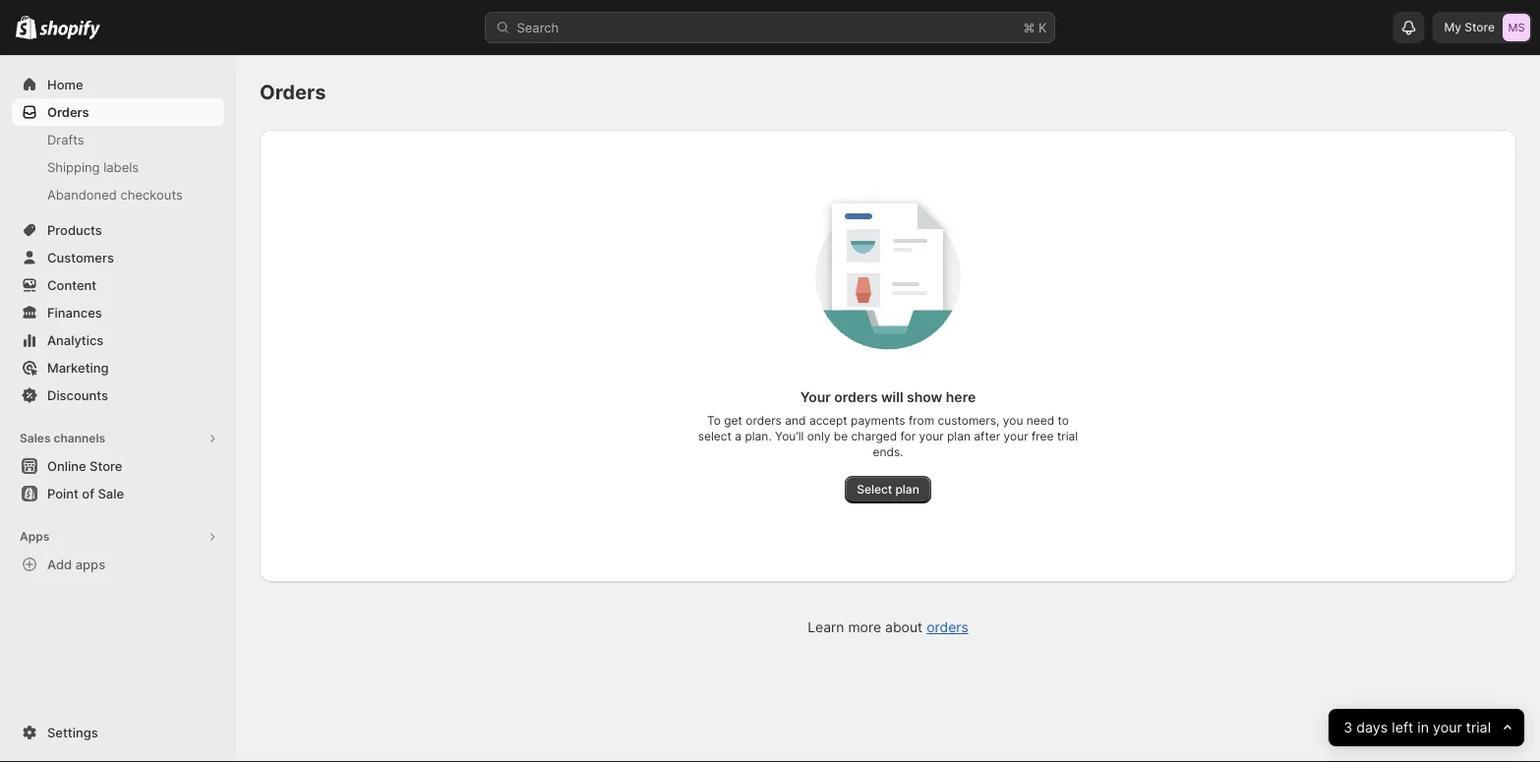 Task type: vqa. For each thing, say whether or not it's contained in the screenshot.
'text box'
no



Task type: locate. For each thing, give the bounding box(es) containing it.
of
[[82, 486, 94, 501]]

store for my store
[[1465, 20, 1496, 34]]

1 horizontal spatial plan
[[948, 430, 971, 444]]

orders link
[[927, 619, 969, 636]]

point
[[47, 486, 79, 501]]

3
[[1344, 720, 1353, 737]]

home
[[47, 77, 83, 92]]

0 vertical spatial plan
[[948, 430, 971, 444]]

add apps button
[[12, 551, 224, 579]]

analytics link
[[12, 327, 224, 354]]

need
[[1027, 414, 1055, 428]]

abandoned
[[47, 187, 117, 202]]

orders
[[835, 389, 878, 406], [746, 414, 782, 428], [927, 619, 969, 636]]

my store
[[1445, 20, 1496, 34]]

your down you
[[1004, 430, 1029, 444]]

settings link
[[12, 719, 224, 747]]

select
[[698, 430, 732, 444]]

0 horizontal spatial store
[[90, 459, 122, 474]]

online store
[[47, 459, 122, 474]]

analytics
[[47, 333, 104, 348]]

store up sale at left
[[90, 459, 122, 474]]

0 vertical spatial trial
[[1058, 430, 1079, 444]]

after
[[975, 430, 1001, 444]]

orders up plan.
[[746, 414, 782, 428]]

2 horizontal spatial orders
[[927, 619, 969, 636]]

apps
[[75, 557, 105, 572]]

shopify image
[[16, 15, 37, 39], [40, 20, 101, 40]]

0 vertical spatial orders
[[835, 389, 878, 406]]

store for online store
[[90, 459, 122, 474]]

orders
[[260, 80, 326, 104], [47, 104, 89, 120]]

⌘
[[1024, 20, 1036, 35]]

your right in
[[1433, 720, 1463, 737]]

trial right in
[[1467, 720, 1492, 737]]

0 vertical spatial store
[[1465, 20, 1496, 34]]

channels
[[54, 431, 105, 446]]

orders link
[[12, 98, 224, 126]]

your
[[920, 430, 944, 444], [1004, 430, 1029, 444], [1433, 720, 1463, 737]]

your orders will show here to get orders and accept payments from customers, you need to select a plan. you'll only be charged for your plan after your free trial ends.
[[698, 389, 1079, 460]]

1 vertical spatial plan
[[896, 483, 920, 497]]

2 vertical spatial orders
[[927, 619, 969, 636]]

store inside button
[[90, 459, 122, 474]]

plan right "select"
[[896, 483, 920, 497]]

trial down to on the right bottom of page
[[1058, 430, 1079, 444]]

sale
[[98, 486, 124, 501]]

plan inside your orders will show here to get orders and accept payments from customers, you need to select a plan. you'll only be charged for your plan after your free trial ends.
[[948, 430, 971, 444]]

online store link
[[12, 453, 224, 480]]

drafts
[[47, 132, 84, 147]]

0 horizontal spatial trial
[[1058, 430, 1079, 444]]

0 horizontal spatial orders
[[47, 104, 89, 120]]

select
[[857, 483, 893, 497]]

a
[[735, 430, 742, 444]]

get
[[724, 414, 743, 428]]

0 horizontal spatial orders
[[746, 414, 782, 428]]

point of sale button
[[0, 480, 236, 508]]

plan down customers,
[[948, 430, 971, 444]]

plan
[[948, 430, 971, 444], [896, 483, 920, 497]]

to
[[707, 414, 721, 428]]

your down "from"
[[920, 430, 944, 444]]

about
[[886, 619, 923, 636]]

trial
[[1058, 430, 1079, 444], [1467, 720, 1492, 737]]

products
[[47, 222, 102, 238]]

abandoned checkouts
[[47, 187, 183, 202]]

store right 'my'
[[1465, 20, 1496, 34]]

drafts link
[[12, 126, 224, 154]]

point of sale
[[47, 486, 124, 501]]

search
[[517, 20, 559, 35]]

show
[[907, 389, 943, 406]]

1 vertical spatial store
[[90, 459, 122, 474]]

orders up "payments"
[[835, 389, 878, 406]]

days
[[1357, 720, 1388, 737]]

online
[[47, 459, 86, 474]]

left
[[1392, 720, 1414, 737]]

1 horizontal spatial your
[[1004, 430, 1029, 444]]

store
[[1465, 20, 1496, 34], [90, 459, 122, 474]]

customers link
[[12, 244, 224, 272]]

ends.
[[873, 445, 904, 460]]

my
[[1445, 20, 1462, 34]]

1 horizontal spatial shopify image
[[40, 20, 101, 40]]

1 vertical spatial trial
[[1467, 720, 1492, 737]]

orders right about
[[927, 619, 969, 636]]

0 horizontal spatial shopify image
[[16, 15, 37, 39]]

abandoned checkouts link
[[12, 181, 224, 209]]

you'll
[[775, 430, 804, 444]]

marketing
[[47, 360, 109, 375]]

1 horizontal spatial store
[[1465, 20, 1496, 34]]

0 horizontal spatial your
[[920, 430, 944, 444]]

0 horizontal spatial plan
[[896, 483, 920, 497]]

be
[[834, 430, 848, 444]]

shipping labels link
[[12, 154, 224, 181]]

1 horizontal spatial trial
[[1467, 720, 1492, 737]]

your
[[801, 389, 831, 406]]

k
[[1039, 20, 1047, 35]]

products link
[[12, 216, 224, 244]]

more
[[849, 619, 882, 636]]

discounts
[[47, 388, 108, 403]]

2 horizontal spatial your
[[1433, 720, 1463, 737]]

home link
[[12, 71, 224, 98]]

and
[[786, 414, 806, 428]]

apps button
[[12, 523, 224, 551]]



Task type: describe. For each thing, give the bounding box(es) containing it.
free
[[1032, 430, 1054, 444]]

sales
[[20, 431, 51, 446]]

sales channels button
[[12, 425, 224, 453]]

online store button
[[0, 453, 236, 480]]

charged
[[852, 430, 898, 444]]

your inside dropdown button
[[1433, 720, 1463, 737]]

add
[[47, 557, 72, 572]]

from
[[909, 414, 935, 428]]

⌘ k
[[1024, 20, 1047, 35]]

finances
[[47, 305, 102, 320]]

in
[[1418, 720, 1430, 737]]

1 vertical spatial orders
[[746, 414, 782, 428]]

learn
[[808, 619, 845, 636]]

content link
[[12, 272, 224, 299]]

here
[[946, 389, 976, 406]]

shipping
[[47, 159, 100, 175]]

only
[[808, 430, 831, 444]]

finances link
[[12, 299, 224, 327]]

checkouts
[[121, 187, 183, 202]]

payments
[[851, 414, 906, 428]]

will
[[882, 389, 904, 406]]

labels
[[103, 159, 139, 175]]

learn more about orders
[[808, 619, 969, 636]]

trial inside your orders will show here to get orders and accept payments from customers, you need to select a plan. you'll only be charged for your plan after your free trial ends.
[[1058, 430, 1079, 444]]

sales channels
[[20, 431, 105, 446]]

select plan
[[857, 483, 920, 497]]

to
[[1058, 414, 1070, 428]]

point of sale link
[[12, 480, 224, 508]]

content
[[47, 277, 97, 293]]

plan.
[[745, 430, 772, 444]]

customers
[[47, 250, 114, 265]]

trial inside '3 days left in your trial' dropdown button
[[1467, 720, 1492, 737]]

3 days left in your trial
[[1344, 720, 1492, 737]]

for
[[901, 430, 916, 444]]

select plan link
[[845, 476, 932, 504]]

you
[[1003, 414, 1024, 428]]

accept
[[810, 414, 848, 428]]

apps
[[20, 530, 49, 544]]

1 horizontal spatial orders
[[260, 80, 326, 104]]

my store image
[[1504, 14, 1531, 41]]

discounts link
[[12, 382, 224, 409]]

customers,
[[938, 414, 1000, 428]]

3 days left in your trial button
[[1329, 709, 1525, 747]]

marketing link
[[12, 354, 224, 382]]

add apps
[[47, 557, 105, 572]]

settings
[[47, 725, 98, 740]]

shipping labels
[[47, 159, 139, 175]]

1 horizontal spatial orders
[[835, 389, 878, 406]]



